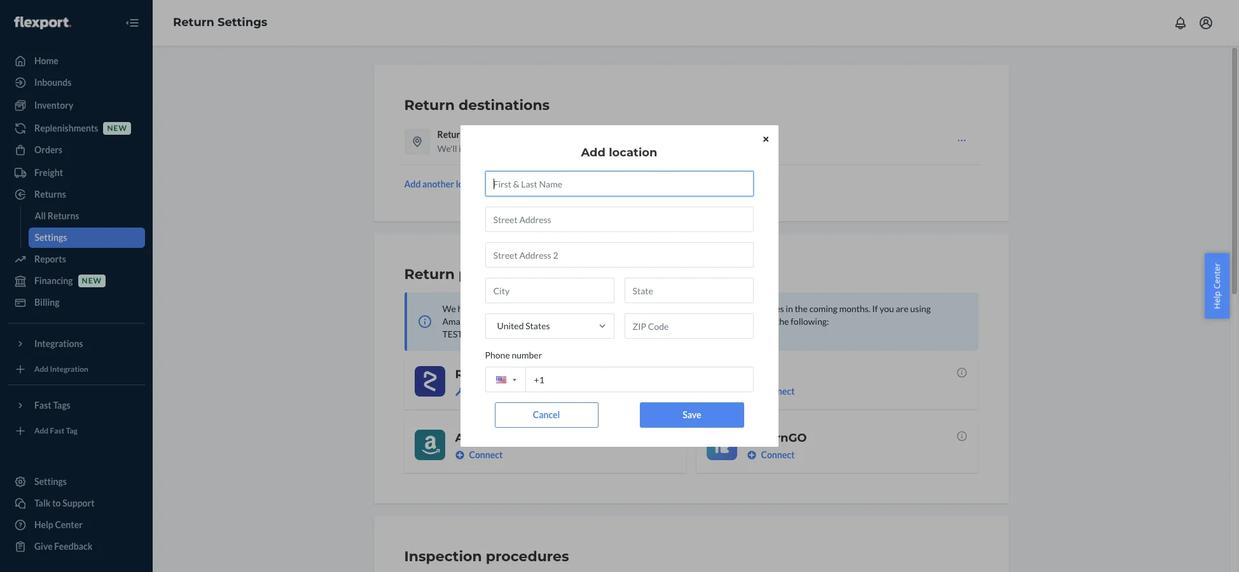 Task type: locate. For each thing, give the bounding box(es) containing it.
phone
[[486, 350, 511, 361]]

City text field
[[486, 278, 615, 304]]

ZIP Code text field
[[625, 314, 754, 339]]

close image
[[764, 135, 769, 143]]

add location
[[582, 146, 658, 160]]

First & Last Name text field
[[486, 171, 754, 197]]

help center button
[[1206, 254, 1230, 319]]

phone number
[[486, 350, 543, 361]]

State text field
[[625, 278, 754, 304]]

united states: + 1 image
[[513, 379, 517, 382]]

help
[[1212, 291, 1224, 310]]

save button
[[641, 403, 745, 428]]

location
[[609, 146, 658, 160]]

united
[[498, 321, 524, 332]]



Task type: describe. For each thing, give the bounding box(es) containing it.
cancel
[[534, 410, 561, 421]]

cancel button
[[495, 403, 599, 428]]

add
[[582, 146, 606, 160]]

Street Address 2 text field
[[486, 242, 754, 268]]

united states
[[498, 321, 551, 332]]

Street Address text field
[[486, 207, 754, 232]]

save
[[683, 410, 702, 421]]

1 (702) 123-4567 telephone field
[[486, 367, 754, 393]]

center
[[1212, 263, 1224, 289]]

states
[[526, 321, 551, 332]]

help center
[[1212, 263, 1224, 310]]

number
[[512, 350, 543, 361]]

add location dialog
[[461, 125, 779, 447]]



Task type: vqa. For each thing, say whether or not it's contained in the screenshot.
1 (702) 123-4567 telephone field
yes



